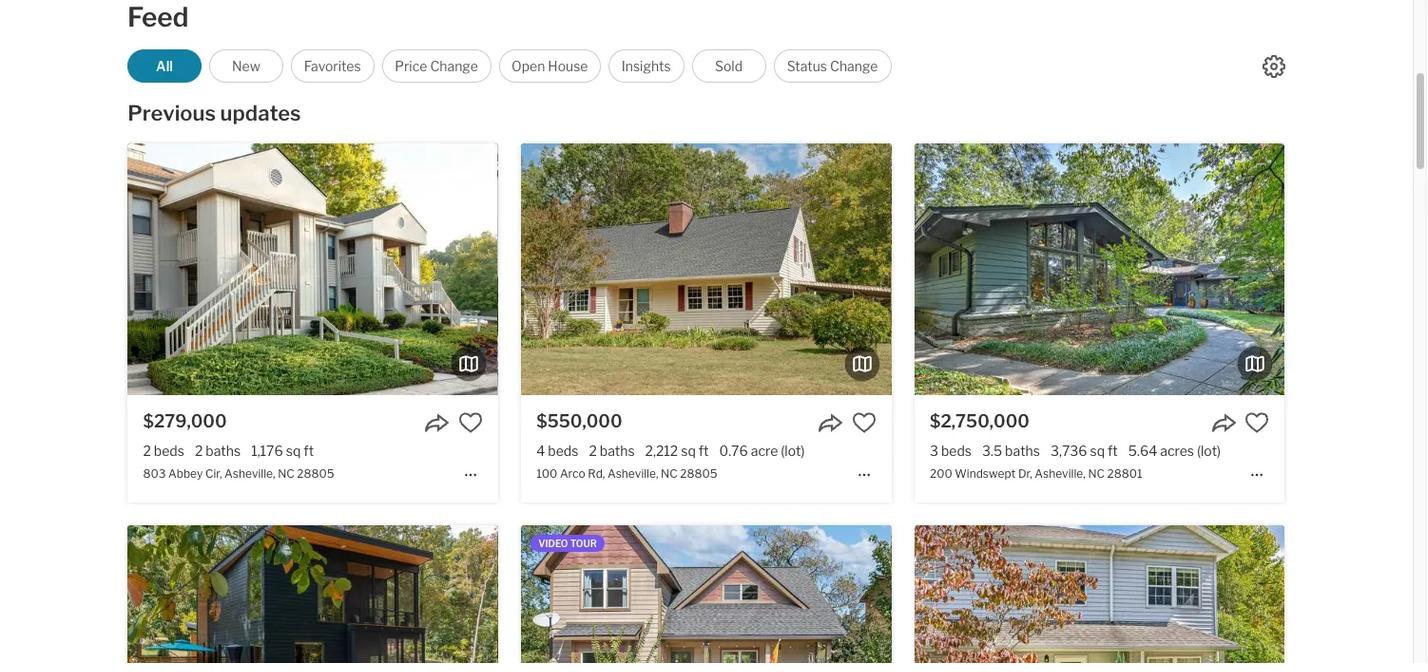 Task type: vqa. For each thing, say whether or not it's contained in the screenshot.
• corresponding to Arizona
no



Task type: locate. For each thing, give the bounding box(es) containing it.
1 horizontal spatial baths
[[600, 443, 635, 459]]

2 up 803
[[143, 443, 151, 459]]

1 horizontal spatial (lot)
[[1197, 443, 1221, 459]]

favorite button image
[[458, 411, 483, 435], [852, 411, 876, 435], [1245, 411, 1270, 435]]

2 ft from the left
[[699, 443, 709, 459]]

tour
[[570, 538, 597, 550]]

1 2 baths from the left
[[195, 443, 241, 459]]

windswept
[[955, 467, 1016, 481]]

1 sq from the left
[[286, 443, 301, 459]]

0 horizontal spatial 2 baths
[[195, 443, 241, 459]]

0.76
[[719, 443, 748, 459]]

2 2 baths from the left
[[589, 443, 635, 459]]

2 photo of 803 abbey cir, asheville, nc 28805 image from the left
[[128, 144, 498, 395]]

favorite button checkbox
[[458, 411, 483, 435]]

asheville,
[[224, 467, 275, 481], [608, 467, 659, 481], [1035, 467, 1086, 481]]

previous updates
[[128, 101, 301, 126]]

favorite button checkbox
[[852, 411, 876, 435], [1245, 411, 1270, 435]]

Status Change radio
[[774, 49, 892, 83]]

beds right 4
[[548, 443, 578, 459]]

3 baths from the left
[[1005, 443, 1040, 459]]

0 horizontal spatial 28805
[[297, 467, 334, 481]]

1 baths from the left
[[206, 443, 241, 459]]

2 baths
[[195, 443, 241, 459], [589, 443, 635, 459]]

2 photo of 100 arco rd, asheville, nc 28805 image from the left
[[521, 144, 892, 395]]

28801
[[1107, 467, 1143, 481]]

cir,
[[205, 467, 222, 481]]

nc down 1,176 sq ft
[[278, 467, 295, 481]]

2 favorite button checkbox from the left
[[1245, 411, 1270, 435]]

1 photo of 803 abbey cir, asheville, nc 28805 image from the left
[[0, 144, 128, 395]]

photo of 100 arco rd, asheville, nc 28805 image
[[151, 144, 522, 395], [521, 144, 892, 395], [891, 144, 1262, 395]]

baths up dr,
[[1005, 443, 1040, 459]]

2 baths up cir,
[[195, 443, 241, 459]]

beds
[[154, 443, 184, 459], [548, 443, 578, 459], [941, 443, 972, 459]]

ft for $2,750,000
[[1108, 443, 1118, 459]]

1,176 sq ft
[[251, 443, 314, 459]]

Insights radio
[[608, 49, 684, 83]]

baths for $279,000
[[206, 443, 241, 459]]

favorite button checkbox for $2,750,000
[[1245, 411, 1270, 435]]

0 horizontal spatial sq
[[286, 443, 301, 459]]

3 sq from the left
[[1090, 443, 1105, 459]]

0.76 acre (lot)
[[719, 443, 805, 459]]

1 horizontal spatial asheville,
[[608, 467, 659, 481]]

28805 down 1,176 sq ft
[[297, 467, 334, 481]]

nc down 2,212
[[661, 467, 678, 481]]

nc down 3,736 sq ft
[[1088, 467, 1105, 481]]

option group
[[127, 49, 892, 83]]

open
[[512, 58, 545, 74]]

3 photo of 100 arco rd, asheville, nc 28805 image from the left
[[891, 144, 1262, 395]]

asheville, down 1,176
[[224, 467, 275, 481]]

photo of 6 rocking porch rd, asheville, nc 28805 image
[[545, 526, 915, 664], [915, 526, 1285, 664], [1285, 526, 1427, 664]]

2 horizontal spatial sq
[[1090, 443, 1105, 459]]

beds up 803
[[154, 443, 184, 459]]

change
[[430, 58, 478, 74], [830, 58, 878, 74]]

3 beds from the left
[[941, 443, 972, 459]]

3.5 baths
[[982, 443, 1040, 459]]

2 baths for $279,000
[[195, 443, 241, 459]]

change inside option
[[430, 58, 478, 74]]

price change
[[395, 58, 478, 74]]

baths for $2,750,000
[[1005, 443, 1040, 459]]

3 asheville, from the left
[[1035, 467, 1086, 481]]

0 horizontal spatial favorite button checkbox
[[852, 411, 876, 435]]

photo of 803 abbey cir, asheville, nc 28805 image
[[0, 144, 128, 395], [128, 144, 498, 395], [498, 144, 868, 395]]

0 horizontal spatial (lot)
[[781, 443, 805, 459]]

baths for $550,000
[[600, 443, 635, 459]]

2
[[143, 443, 151, 459], [195, 443, 203, 459], [589, 443, 597, 459]]

(lot) for $550,000
[[781, 443, 805, 459]]

3.5
[[982, 443, 1002, 459]]

1 beds from the left
[[154, 443, 184, 459]]

2 horizontal spatial baths
[[1005, 443, 1040, 459]]

change inside "option"
[[830, 58, 878, 74]]

0 horizontal spatial baths
[[206, 443, 241, 459]]

ft left 0.76
[[699, 443, 709, 459]]

nc
[[278, 467, 295, 481], [661, 467, 678, 481], [1088, 467, 1105, 481]]

baths up cir,
[[206, 443, 241, 459]]

1 horizontal spatial ft
[[699, 443, 709, 459]]

1 horizontal spatial nc
[[661, 467, 678, 481]]

2 baths from the left
[[600, 443, 635, 459]]

3 nc from the left
[[1088, 467, 1105, 481]]

change right status
[[830, 58, 878, 74]]

asheville, right the rd,
[[608, 467, 659, 481]]

0 horizontal spatial nc
[[278, 467, 295, 481]]

arco
[[560, 467, 585, 481]]

(lot) right acre
[[781, 443, 805, 459]]

asheville, down 3,736
[[1035, 467, 1086, 481]]

option group containing all
[[127, 49, 892, 83]]

ft right 1,176
[[304, 443, 314, 459]]

(lot) right the 'acres'
[[1197, 443, 1221, 459]]

0 horizontal spatial beds
[[154, 443, 184, 459]]

2 horizontal spatial asheville,
[[1035, 467, 1086, 481]]

beds for $279,000
[[154, 443, 184, 459]]

3 2 from the left
[[589, 443, 597, 459]]

2 nc from the left
[[661, 467, 678, 481]]

0 horizontal spatial asheville,
[[224, 467, 275, 481]]

New radio
[[209, 49, 283, 83]]

beds for $550,000
[[548, 443, 578, 459]]

2 photo of 287 westwood pl, asheville, nc 28806 image from the left
[[521, 526, 892, 664]]

1,176
[[251, 443, 283, 459]]

photo of 287 westwood pl, asheville, nc 28806 image
[[151, 526, 522, 664], [521, 526, 892, 664], [891, 526, 1262, 664]]

2 horizontal spatial beds
[[941, 443, 972, 459]]

28805
[[297, 467, 334, 481], [680, 467, 718, 481]]

2 horizontal spatial nc
[[1088, 467, 1105, 481]]

1 ft from the left
[[304, 443, 314, 459]]

1 asheville, from the left
[[224, 467, 275, 481]]

2 (lot) from the left
[[1197, 443, 1221, 459]]

photo of 19 digges rd, asheville, nc 28805 image
[[0, 526, 128, 664], [128, 526, 498, 664], [498, 526, 868, 664]]

2 baths up 100 arco rd, asheville, nc 28805
[[589, 443, 635, 459]]

4
[[536, 443, 545, 459]]

1 horizontal spatial 28805
[[680, 467, 718, 481]]

baths up 100 arco rd, asheville, nc 28805
[[600, 443, 635, 459]]

3 photo of 200 windswept dr, asheville, nc 28801 image from the left
[[1285, 144, 1427, 395]]

1 (lot) from the left
[[781, 443, 805, 459]]

3 photo of 6 rocking porch rd, asheville, nc 28805 image from the left
[[1285, 526, 1427, 664]]

Price Change radio
[[382, 49, 491, 83]]

sq right 3,736
[[1090, 443, 1105, 459]]

2 change from the left
[[830, 58, 878, 74]]

200
[[930, 467, 952, 481]]

sq
[[286, 443, 301, 459], [681, 443, 696, 459], [1090, 443, 1105, 459]]

(lot) for $2,750,000
[[1197, 443, 1221, 459]]

Favorites radio
[[291, 49, 374, 83]]

2 beds from the left
[[548, 443, 578, 459]]

0 horizontal spatial 2
[[143, 443, 151, 459]]

Sold radio
[[692, 49, 766, 83]]

favorites
[[304, 58, 361, 74]]

1 favorite button checkbox from the left
[[852, 411, 876, 435]]

$2,750,000
[[930, 411, 1030, 431]]

2 favorite button image from the left
[[852, 411, 876, 435]]

1 favorite button image from the left
[[458, 411, 483, 435]]

1 nc from the left
[[278, 467, 295, 481]]

nc for $550,000
[[661, 467, 678, 481]]

3 favorite button image from the left
[[1245, 411, 1270, 435]]

video tour
[[538, 538, 597, 550]]

0 horizontal spatial ft
[[304, 443, 314, 459]]

change right price
[[430, 58, 478, 74]]

1 horizontal spatial favorite button checkbox
[[1245, 411, 1270, 435]]

house
[[548, 58, 588, 74]]

baths
[[206, 443, 241, 459], [600, 443, 635, 459], [1005, 443, 1040, 459]]

2 2 from the left
[[195, 443, 203, 459]]

100 arco rd, asheville, nc 28805
[[536, 467, 718, 481]]

5.64 acres (lot)
[[1129, 443, 1221, 459]]

favorite button image for $279,000
[[458, 411, 483, 435]]

new
[[232, 58, 260, 74]]

sq for $2,750,000
[[1090, 443, 1105, 459]]

sq right 1,176
[[286, 443, 301, 459]]

1 horizontal spatial 2
[[195, 443, 203, 459]]

2 sq from the left
[[681, 443, 696, 459]]

1 horizontal spatial sq
[[681, 443, 696, 459]]

1 photo of 200 windswept dr, asheville, nc 28801 image from the left
[[545, 144, 915, 395]]

ft
[[304, 443, 314, 459], [699, 443, 709, 459], [1108, 443, 1118, 459]]

sq right 2,212
[[681, 443, 696, 459]]

1 horizontal spatial change
[[830, 58, 878, 74]]

open house
[[512, 58, 588, 74]]

2 horizontal spatial favorite button image
[[1245, 411, 1270, 435]]

rd,
[[588, 467, 605, 481]]

(lot)
[[781, 443, 805, 459], [1197, 443, 1221, 459]]

2 28805 from the left
[[680, 467, 718, 481]]

ft up 28801
[[1108, 443, 1118, 459]]

28805 down 2,212 sq ft
[[680, 467, 718, 481]]

3 ft from the left
[[1108, 443, 1118, 459]]

1 change from the left
[[430, 58, 478, 74]]

2 up the rd,
[[589, 443, 597, 459]]

2 horizontal spatial 2
[[589, 443, 597, 459]]

1 horizontal spatial beds
[[548, 443, 578, 459]]

0 horizontal spatial favorite button image
[[458, 411, 483, 435]]

3 photo of 803 abbey cir, asheville, nc 28805 image from the left
[[498, 144, 868, 395]]

2 up abbey
[[195, 443, 203, 459]]

2 photo of 19 digges rd, asheville, nc 28805 image from the left
[[128, 526, 498, 664]]

1 horizontal spatial 2 baths
[[589, 443, 635, 459]]

2 asheville, from the left
[[608, 467, 659, 481]]

photo of 200 windswept dr, asheville, nc 28801 image
[[545, 144, 915, 395], [915, 144, 1285, 395], [1285, 144, 1427, 395]]

1 28805 from the left
[[297, 467, 334, 481]]

1 horizontal spatial favorite button image
[[852, 411, 876, 435]]

0 horizontal spatial change
[[430, 58, 478, 74]]

2 horizontal spatial ft
[[1108, 443, 1118, 459]]

beds right 3
[[941, 443, 972, 459]]



Task type: describe. For each thing, give the bounding box(es) containing it.
change for status change
[[830, 58, 878, 74]]

100
[[536, 467, 558, 481]]

2 for $279,000
[[195, 443, 203, 459]]

price
[[395, 58, 427, 74]]

3 beds
[[930, 443, 972, 459]]

acres
[[1160, 443, 1194, 459]]

sq for $550,000
[[681, 443, 696, 459]]

5.64
[[1129, 443, 1157, 459]]

All radio
[[127, 49, 202, 83]]

2,212 sq ft
[[645, 443, 709, 459]]

$279,000
[[143, 411, 227, 431]]

3,736
[[1051, 443, 1087, 459]]

ft for $279,000
[[304, 443, 314, 459]]

2 for $550,000
[[589, 443, 597, 459]]

favorite button checkbox for $550,000
[[852, 411, 876, 435]]

1 photo of 287 westwood pl, asheville, nc 28806 image from the left
[[151, 526, 522, 664]]

sold
[[715, 58, 743, 74]]

acre
[[751, 443, 778, 459]]

status
[[787, 58, 827, 74]]

abbey
[[168, 467, 203, 481]]

3 photo of 287 westwood pl, asheville, nc 28806 image from the left
[[891, 526, 1262, 664]]

1 2 from the left
[[143, 443, 151, 459]]

all
[[156, 58, 173, 74]]

2 baths for $550,000
[[589, 443, 635, 459]]

3,736 sq ft
[[1051, 443, 1118, 459]]

28805 for $550,000
[[680, 467, 718, 481]]

asheville, for $550,000
[[608, 467, 659, 481]]

803 abbey cir, asheville, nc 28805
[[143, 467, 334, 481]]

previous
[[128, 101, 216, 126]]

2 photo of 6 rocking porch rd, asheville, nc 28805 image from the left
[[915, 526, 1285, 664]]

4 beds
[[536, 443, 578, 459]]

updates
[[220, 101, 301, 126]]

2 beds
[[143, 443, 184, 459]]

1 photo of 6 rocking porch rd, asheville, nc 28805 image from the left
[[545, 526, 915, 664]]

asheville, for $2,750,000
[[1035, 467, 1086, 481]]

sq for $279,000
[[286, 443, 301, 459]]

asheville, for $279,000
[[224, 467, 275, 481]]

803
[[143, 467, 166, 481]]

feed
[[127, 1, 189, 33]]

nc for $2,750,000
[[1088, 467, 1105, 481]]

3 photo of 19 digges rd, asheville, nc 28805 image from the left
[[498, 526, 868, 664]]

favorite button image for $2,750,000
[[1245, 411, 1270, 435]]

Open House radio
[[499, 49, 601, 83]]

change for price change
[[430, 58, 478, 74]]

1 photo of 19 digges rd, asheville, nc 28805 image from the left
[[0, 526, 128, 664]]

2 photo of 200 windswept dr, asheville, nc 28801 image from the left
[[915, 144, 1285, 395]]

3
[[930, 443, 938, 459]]

video
[[538, 538, 568, 550]]

insights
[[622, 58, 671, 74]]

beds for $2,750,000
[[941, 443, 972, 459]]

2,212
[[645, 443, 678, 459]]

status change
[[787, 58, 878, 74]]

28805 for $279,000
[[297, 467, 334, 481]]

$550,000
[[536, 411, 622, 431]]

200 windswept dr, asheville, nc 28801
[[930, 467, 1143, 481]]

nc for $279,000
[[278, 467, 295, 481]]

dr,
[[1018, 467, 1032, 481]]

ft for $550,000
[[699, 443, 709, 459]]

1 photo of 100 arco rd, asheville, nc 28805 image from the left
[[151, 144, 522, 395]]

favorite button image for $550,000
[[852, 411, 876, 435]]



